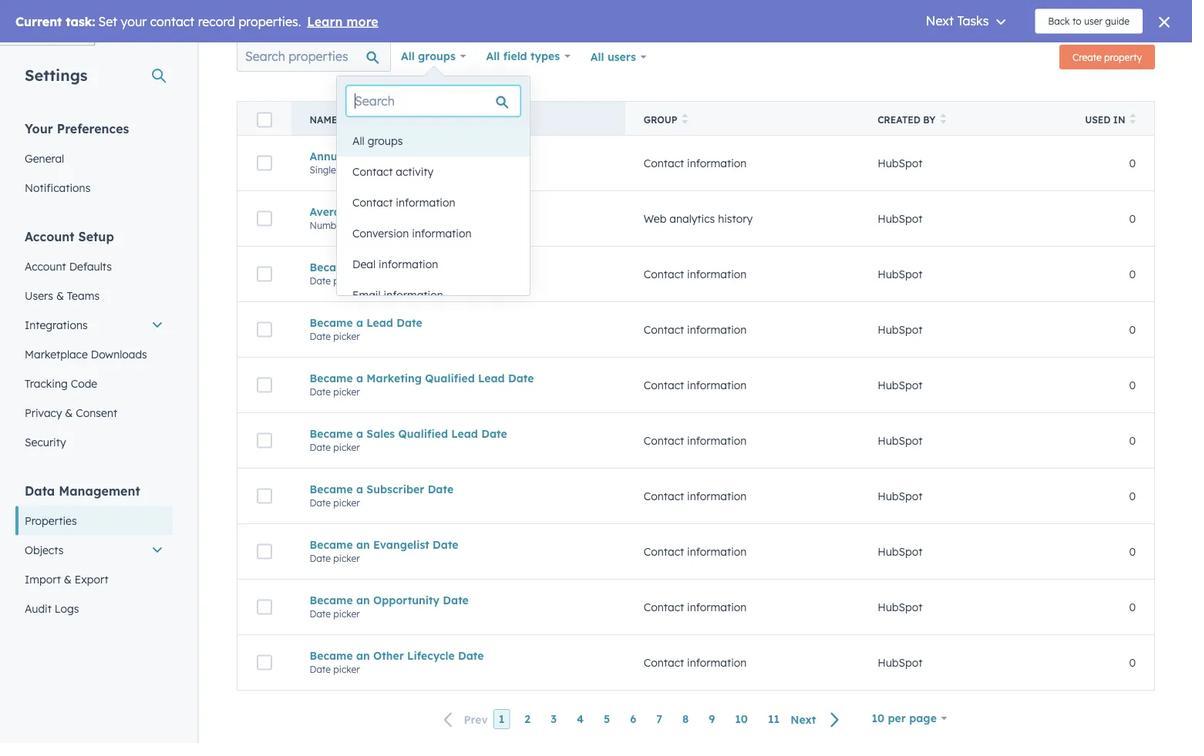 Task type: vqa. For each thing, say whether or not it's contained in the screenshot.


Task type: locate. For each thing, give the bounding box(es) containing it.
6 picker from the top
[[333, 553, 360, 564]]

contact inside button
[[352, 165, 393, 179]]

& left the export
[[64, 573, 72, 586]]

press to sort. image right group
[[682, 113, 688, 124]]

10 for 10 per page
[[872, 712, 885, 725]]

a for subscriber
[[356, 483, 363, 496]]

2 horizontal spatial lead
[[478, 372, 505, 385]]

9 0 from the top
[[1129, 601, 1136, 614]]

0 vertical spatial groups
[[418, 49, 456, 63]]

a left marketing
[[356, 372, 363, 385]]

an for other
[[356, 649, 370, 663]]

7
[[657, 713, 663, 726]]

an left "evangelist"
[[356, 538, 370, 552]]

security
[[25, 435, 66, 449]]

became inside became an opportunity date date picker
[[310, 594, 353, 607]]

press to sort. image right 'in'
[[1130, 113, 1136, 124]]

became left "sales" at bottom left
[[310, 427, 353, 441]]

an inside became an evangelist date date picker
[[356, 538, 370, 552]]

tab panel containing all groups
[[224, 12, 1168, 744]]

1 picker from the top
[[333, 275, 360, 287]]

lead down email
[[367, 316, 393, 330]]

1 vertical spatial all groups
[[352, 134, 403, 148]]

information for became a lead date
[[687, 323, 747, 336]]

lead down became a lead date button
[[478, 372, 505, 385]]

1 a from the top
[[356, 260, 363, 274]]

8 0 from the top
[[1129, 545, 1136, 559]]

revenue
[[351, 149, 397, 163]]

all up search search field
[[401, 49, 415, 63]]

groups up revenue
[[368, 134, 403, 148]]

press to sort. element right by at the top of page
[[940, 113, 946, 126]]

5 0 from the top
[[1129, 379, 1136, 392]]

6 became from the top
[[310, 538, 353, 552]]

2 horizontal spatial press to sort. element
[[1130, 113, 1136, 126]]

objects button
[[15, 536, 173, 565]]

lead for became a marketing qualified lead date
[[478, 372, 505, 385]]

a for lead
[[356, 316, 363, 330]]

6 0 from the top
[[1129, 434, 1136, 448]]

preferences
[[57, 121, 129, 136]]

account for account setup
[[25, 229, 75, 244]]

7 hubspot from the top
[[878, 490, 923, 503]]

became down became a lead date date picker
[[310, 372, 353, 385]]

& right privacy
[[65, 406, 73, 420]]

3 press to sort. element from the left
[[1130, 113, 1136, 126]]

all groups up search search field
[[401, 49, 456, 63]]

10 button
[[730, 710, 754, 730]]

0 vertical spatial lead
[[367, 316, 393, 330]]

groups inside button
[[368, 134, 403, 148]]

web
[[644, 212, 667, 225]]

4 became from the top
[[310, 427, 353, 441]]

information inside "button"
[[396, 196, 455, 209]]

8 hubspot from the top
[[878, 545, 923, 559]]

import & export link
[[15, 565, 173, 594]]

became inside became a lead date date picker
[[310, 316, 353, 330]]

became an opportunity date date picker
[[310, 594, 469, 620]]

1 horizontal spatial press to sort. element
[[940, 113, 946, 126]]

information
[[687, 156, 747, 170], [396, 196, 455, 209], [412, 227, 472, 240], [379, 258, 438, 271], [687, 267, 747, 281], [384, 288, 443, 302], [687, 323, 747, 336], [687, 379, 747, 392], [687, 434, 747, 448], [687, 490, 747, 503], [687, 545, 747, 559], [687, 601, 747, 614], [687, 656, 747, 670]]

create property button
[[1060, 45, 1155, 69]]

8 became from the top
[[310, 649, 353, 663]]

in
[[1114, 114, 1126, 126]]

became an evangelist date button
[[310, 538, 607, 552]]

hubspot for annual revenue
[[878, 156, 923, 170]]

contact information
[[644, 156, 747, 170], [352, 196, 455, 209], [644, 267, 747, 281], [644, 323, 747, 336], [644, 379, 747, 392], [644, 434, 747, 448], [644, 490, 747, 503], [644, 545, 747, 559], [644, 601, 747, 614], [644, 656, 747, 670]]

7 picker from the top
[[333, 608, 360, 620]]

3 hubspot from the top
[[878, 267, 923, 281]]

an left "other"
[[356, 649, 370, 663]]

0 horizontal spatial press to sort. element
[[682, 113, 688, 126]]

information for annual revenue
[[687, 156, 747, 170]]

your
[[25, 121, 53, 136]]

0 for became an evangelist date
[[1129, 545, 1136, 559]]

1 vertical spatial qualified
[[398, 427, 448, 441]]

list box
[[337, 126, 530, 311]]

became inside became an other lifecycle date date picker
[[310, 649, 353, 663]]

properties link
[[15, 506, 173, 536]]

picker inside became an opportunity date date picker
[[333, 608, 360, 620]]

all groups inside popup button
[[401, 49, 456, 63]]

1 vertical spatial &
[[65, 406, 73, 420]]

conversion
[[352, 227, 409, 240]]

10 inside button
[[735, 713, 748, 726]]

2 picker from the top
[[333, 331, 360, 342]]

1 became from the top
[[310, 260, 353, 274]]

picker up became an other lifecycle date date picker in the bottom of the page
[[333, 608, 360, 620]]

became a lead date date picker
[[310, 316, 422, 342]]

press to sort. element for used in
[[1130, 113, 1136, 126]]

create
[[1073, 51, 1102, 63]]

contact for became a customer date
[[644, 267, 684, 281]]

5 picker from the top
[[333, 497, 360, 509]]

press to sort. element
[[682, 113, 688, 126], [940, 113, 946, 126], [1130, 113, 1136, 126]]

integrations
[[25, 318, 88, 332]]

all inside button
[[352, 134, 365, 148]]

5 a from the top
[[356, 483, 363, 496]]

0 horizontal spatial 10
[[735, 713, 748, 726]]

2 hubspot from the top
[[878, 212, 923, 225]]

2 vertical spatial an
[[356, 649, 370, 663]]

1 horizontal spatial 10
[[872, 712, 885, 725]]

lead inside became a marketing qualified lead date date picker
[[478, 372, 505, 385]]

0 vertical spatial &
[[56, 289, 64, 302]]

2 press to sort. element from the left
[[940, 113, 946, 126]]

4 picker from the top
[[333, 442, 360, 453]]

10 left per
[[872, 712, 885, 725]]

all groups button
[[391, 41, 476, 72]]

all field types
[[486, 49, 560, 63]]

10 0 from the top
[[1129, 656, 1136, 670]]

an inside became an other lifecycle date date picker
[[356, 649, 370, 663]]

used
[[1085, 114, 1111, 126]]

all left users
[[591, 50, 604, 64]]

became inside "became a customer date date picker"
[[310, 260, 353, 274]]

2 vertical spatial &
[[64, 573, 72, 586]]

a inside became a lead date date picker
[[356, 316, 363, 330]]

tracking
[[25, 377, 68, 390]]

setup
[[78, 229, 114, 244]]

became inside became a marketing qualified lead date date picker
[[310, 372, 353, 385]]

marketplace
[[25, 347, 88, 361]]

picker down became a lead date date picker
[[333, 386, 360, 398]]

10 hubspot from the top
[[878, 656, 923, 670]]

next button
[[785, 710, 849, 730]]

became for became a lead date
[[310, 316, 353, 330]]

0 vertical spatial account
[[25, 229, 75, 244]]

3 button
[[545, 710, 562, 730]]

4 0 from the top
[[1129, 323, 1136, 336]]

became inside became a subscriber date date picker
[[310, 483, 353, 496]]

press to sort. element inside used in button
[[1130, 113, 1136, 126]]

qualified right "sales" at bottom left
[[398, 427, 448, 441]]

8 button
[[677, 710, 694, 730]]

3 an from the top
[[356, 649, 370, 663]]

0 horizontal spatial press to sort. image
[[682, 113, 688, 124]]

a down email
[[356, 316, 363, 330]]

press to sort. image
[[940, 113, 946, 124]]

2 vertical spatial lead
[[451, 427, 478, 441]]

picker down deal
[[333, 275, 360, 287]]

groups up search search field
[[418, 49, 456, 63]]

5 became from the top
[[310, 483, 353, 496]]

5 hubspot from the top
[[878, 379, 923, 392]]

became inside became a sales qualified lead date date picker
[[310, 427, 353, 441]]

an left the opportunity
[[356, 594, 370, 607]]

4 button
[[572, 710, 589, 730]]

a inside became a marketing qualified lead date date picker
[[356, 372, 363, 385]]

qualified right marketing
[[425, 372, 475, 385]]

became for became a sales qualified lead date
[[310, 427, 353, 441]]

all up revenue
[[352, 134, 365, 148]]

average
[[310, 205, 354, 218]]

picker up became an opportunity date date picker
[[333, 553, 360, 564]]

press to sort. element right 'in'
[[1130, 113, 1136, 126]]

10 for 10
[[735, 713, 748, 726]]

1 account from the top
[[25, 229, 75, 244]]

an inside became an opportunity date date picker
[[356, 594, 370, 607]]

1 0 from the top
[[1129, 156, 1136, 170]]

your preferences
[[25, 121, 129, 136]]

all inside 'popup button'
[[591, 50, 604, 64]]

hubspot for became an other lifecycle date
[[878, 656, 923, 670]]

2 a from the top
[[356, 316, 363, 330]]

1 vertical spatial lead
[[478, 372, 505, 385]]

line
[[340, 164, 355, 176]]

hubspot for became a lead date
[[878, 323, 923, 336]]

10
[[872, 712, 885, 725], [735, 713, 748, 726]]

a inside became a subscriber date date picker
[[356, 483, 363, 496]]

pagination navigation
[[435, 710, 849, 730]]

opportunity
[[373, 594, 440, 607]]

qualified
[[425, 372, 475, 385], [398, 427, 448, 441]]

lead for became a sales qualified lead date
[[451, 427, 478, 441]]

0 horizontal spatial lead
[[367, 316, 393, 330]]

0 horizontal spatial groups
[[368, 134, 403, 148]]

contact for became a subscriber date
[[644, 490, 684, 503]]

picker down email
[[333, 331, 360, 342]]

by
[[923, 114, 936, 126]]

all for the all users 'popup button'
[[591, 50, 604, 64]]

10 right 9
[[735, 713, 748, 726]]

1 press to sort. image from the left
[[682, 113, 688, 124]]

7 button
[[651, 710, 668, 730]]

3 picker from the top
[[333, 386, 360, 398]]

single-
[[310, 164, 340, 176]]

field
[[503, 49, 527, 63]]

qualified for sales
[[398, 427, 448, 441]]

8 picker from the top
[[333, 664, 360, 675]]

press to sort. element inside created by button
[[940, 113, 946, 126]]

groups inside popup button
[[418, 49, 456, 63]]

1 horizontal spatial lead
[[451, 427, 478, 441]]

became left "evangelist"
[[310, 538, 353, 552]]

lead down became a marketing qualified lead date "button"
[[451, 427, 478, 441]]

subscriber
[[367, 483, 424, 496]]

picker down became an opportunity date date picker
[[333, 664, 360, 675]]

1 vertical spatial an
[[356, 594, 370, 607]]

contact
[[644, 156, 684, 170], [352, 165, 393, 179], [352, 196, 393, 209], [644, 267, 684, 281], [644, 323, 684, 336], [644, 379, 684, 392], [644, 434, 684, 448], [644, 490, 684, 503], [644, 545, 684, 559], [644, 601, 684, 614], [644, 656, 684, 670]]

became a subscriber date date picker
[[310, 483, 454, 509]]

1 hubspot from the top
[[878, 156, 923, 170]]

0 vertical spatial an
[[356, 538, 370, 552]]

a inside "became a customer date date picker"
[[356, 260, 363, 274]]

picker inside became an evangelist date date picker
[[333, 553, 360, 564]]

2 0 from the top
[[1129, 212, 1136, 225]]

account setup element
[[15, 228, 173, 457]]

1 vertical spatial account
[[25, 260, 66, 273]]

7 0 from the top
[[1129, 490, 1136, 503]]

contact information for became a lead date
[[644, 323, 747, 336]]

tab panel
[[224, 12, 1168, 744]]

per
[[888, 712, 906, 725]]

0 vertical spatial all groups
[[401, 49, 456, 63]]

0 vertical spatial qualified
[[425, 372, 475, 385]]

0 for became a sales qualified lead date
[[1129, 434, 1136, 448]]

became for became a marketing qualified lead date
[[310, 372, 353, 385]]

press to sort. image inside used in button
[[1130, 113, 1136, 124]]

used in button
[[1062, 101, 1155, 135]]

became down became an evangelist date date picker
[[310, 594, 353, 607]]

became left "other"
[[310, 649, 353, 663]]

contact for annual revenue
[[644, 156, 684, 170]]

tab list
[[224, 0, 595, 13]]

activity
[[396, 165, 434, 179]]

a left "sales" at bottom left
[[356, 427, 363, 441]]

& inside data management element
[[64, 573, 72, 586]]

became left the subscriber
[[310, 483, 353, 496]]

became down number
[[310, 260, 353, 274]]

2 became from the top
[[310, 316, 353, 330]]

a inside became a sales qualified lead date date picker
[[356, 427, 363, 441]]

all left field
[[486, 49, 500, 63]]

6 button
[[625, 710, 642, 730]]

qualified inside became a marketing qualified lead date date picker
[[425, 372, 475, 385]]

3 0 from the top
[[1129, 267, 1136, 281]]

contact information for became a customer date
[[644, 267, 747, 281]]

2 press to sort. image from the left
[[1130, 113, 1136, 124]]

contact information inside "button"
[[352, 196, 455, 209]]

contact for became a marketing qualified lead date
[[644, 379, 684, 392]]

became a marketing qualified lead date button
[[310, 372, 607, 385]]

contact information for became a sales qualified lead date
[[644, 434, 747, 448]]

1 press to sort. element from the left
[[682, 113, 688, 126]]

became inside became an evangelist date date picker
[[310, 538, 353, 552]]

1 vertical spatial groups
[[368, 134, 403, 148]]

became for became a customer date
[[310, 260, 353, 274]]

information for became a customer date
[[687, 267, 747, 281]]

3 a from the top
[[356, 372, 363, 385]]

& for teams
[[56, 289, 64, 302]]

prev
[[464, 713, 488, 726]]

other
[[373, 649, 404, 663]]

10 inside popup button
[[872, 712, 885, 725]]

1 horizontal spatial groups
[[418, 49, 456, 63]]

hubspot for became an opportunity date
[[878, 601, 923, 614]]

1 horizontal spatial press to sort. image
[[1130, 113, 1136, 124]]

3 became from the top
[[310, 372, 353, 385]]

press to sort. element for created by
[[940, 113, 946, 126]]

all groups up revenue
[[352, 134, 403, 148]]

& right users
[[56, 289, 64, 302]]

hubspot for became a marketing qualified lead date
[[878, 379, 923, 392]]

used in
[[1085, 114, 1126, 126]]

9 hubspot from the top
[[878, 601, 923, 614]]

picker up became an evangelist date date picker
[[333, 497, 360, 509]]

information for became a sales qualified lead date
[[687, 434, 747, 448]]

a up email
[[356, 260, 363, 274]]

picker up became a subscriber date date picker
[[333, 442, 360, 453]]

name
[[310, 114, 337, 126]]

code
[[71, 377, 97, 390]]

a left the subscriber
[[356, 483, 363, 496]]

qualified inside became a sales qualified lead date date picker
[[398, 427, 448, 441]]

consent
[[76, 406, 117, 420]]

account up "account defaults" at the top left of the page
[[25, 229, 75, 244]]

an for evangelist
[[356, 538, 370, 552]]

1 an from the top
[[356, 538, 370, 552]]

4 a from the top
[[356, 427, 363, 441]]

became a customer date date picker
[[310, 260, 448, 287]]

7 became from the top
[[310, 594, 353, 607]]

Search search field
[[346, 86, 521, 116]]

lead inside became a sales qualified lead date date picker
[[451, 427, 478, 441]]

press to sort. element right group
[[682, 113, 688, 126]]

press to sort. image
[[682, 113, 688, 124], [1130, 113, 1136, 124]]

6 hubspot from the top
[[878, 434, 923, 448]]

2 an from the top
[[356, 594, 370, 607]]

became a sales qualified lead date date picker
[[310, 427, 507, 453]]

2 account from the top
[[25, 260, 66, 273]]

0 for average pageviews
[[1129, 212, 1136, 225]]

contact activity
[[352, 165, 434, 179]]

annual revenue button
[[310, 149, 607, 163]]

history
[[718, 212, 753, 225]]

conversion information button
[[337, 218, 530, 249]]

press to sort. element inside group button
[[682, 113, 688, 126]]

press to sort. image inside group button
[[682, 113, 688, 124]]

9
[[709, 713, 715, 726]]

created by button
[[859, 101, 1062, 135]]

settings
[[25, 65, 88, 84]]

audit logs
[[25, 602, 79, 615]]

account up users
[[25, 260, 66, 273]]

became a sales qualified lead date button
[[310, 427, 607, 441]]

0 for became a subscriber date
[[1129, 490, 1136, 503]]

became down email
[[310, 316, 353, 330]]

created by
[[878, 114, 936, 126]]

4 hubspot from the top
[[878, 323, 923, 336]]

0 for annual revenue
[[1129, 156, 1136, 170]]

all
[[401, 49, 415, 63], [486, 49, 500, 63], [591, 50, 604, 64], [352, 134, 365, 148]]

groups
[[418, 49, 456, 63], [368, 134, 403, 148]]

contact for became a sales qualified lead date
[[644, 434, 684, 448]]



Task type: describe. For each thing, give the bounding box(es) containing it.
became for became an opportunity date
[[310, 594, 353, 607]]

a for sales
[[356, 427, 363, 441]]

ascending sort. press to sort descending. element
[[342, 113, 348, 126]]

account defaults
[[25, 260, 112, 273]]

became for became an evangelist date
[[310, 538, 353, 552]]

6
[[630, 713, 637, 726]]

all groups button
[[337, 126, 530, 157]]

tracking code
[[25, 377, 97, 390]]

list box containing all groups
[[337, 126, 530, 311]]

information inside button
[[379, 258, 438, 271]]

users & teams link
[[15, 281, 173, 310]]

contact for became an evangelist date
[[644, 545, 684, 559]]

customer
[[367, 260, 418, 274]]

number
[[310, 220, 345, 231]]

name button
[[291, 101, 625, 135]]

account defaults link
[[15, 252, 173, 281]]

data management element
[[15, 482, 173, 624]]

became a subscriber date button
[[310, 483, 607, 496]]

press to sort. element for group
[[682, 113, 688, 126]]

contact information for annual revenue
[[644, 156, 747, 170]]

audit
[[25, 602, 52, 615]]

users
[[608, 50, 636, 64]]

sales
[[367, 427, 395, 441]]

2 button
[[519, 710, 536, 730]]

contact for became an other lifecycle date
[[644, 656, 684, 670]]

& for consent
[[65, 406, 73, 420]]

contact information for became a marketing qualified lead date
[[644, 379, 747, 392]]

press to sort. image for group
[[682, 113, 688, 124]]

contact information for became an evangelist date
[[644, 545, 747, 559]]

next
[[791, 713, 816, 726]]

picker inside became a subscriber date date picker
[[333, 497, 360, 509]]

deal information button
[[337, 249, 530, 280]]

dashboard link
[[0, 15, 95, 46]]

property
[[1105, 51, 1142, 63]]

deal
[[352, 258, 376, 271]]

integrations button
[[15, 310, 173, 340]]

web analytics history
[[644, 212, 753, 225]]

a for marketing
[[356, 372, 363, 385]]

audit logs link
[[15, 594, 173, 624]]

information for became an opportunity date
[[687, 601, 747, 614]]

information for became a marketing qualified lead date
[[687, 379, 747, 392]]

became an evangelist date date picker
[[310, 538, 459, 564]]

3
[[551, 713, 557, 726]]

press to sort. image for used in
[[1130, 113, 1136, 124]]

all for all groups popup button
[[401, 49, 415, 63]]

contact for became a lead date
[[644, 323, 684, 336]]

information for became a subscriber date
[[687, 490, 747, 503]]

users & teams
[[25, 289, 100, 302]]

page
[[909, 712, 937, 725]]

hubspot for average pageviews
[[878, 212, 923, 225]]

average pageviews number
[[310, 205, 415, 231]]

privacy
[[25, 406, 62, 420]]

became an opportunity date button
[[310, 594, 607, 607]]

picker inside became a marketing qualified lead date date picker
[[333, 386, 360, 398]]

dashboard
[[25, 23, 85, 37]]

picker inside became an other lifecycle date date picker
[[333, 664, 360, 675]]

picker inside became a lead date date picker
[[333, 331, 360, 342]]

picker inside became a sales qualified lead date date picker
[[333, 442, 360, 453]]

& for export
[[64, 573, 72, 586]]

became an other lifecycle date button
[[310, 649, 607, 663]]

email information
[[352, 288, 443, 302]]

average pageviews button
[[310, 205, 607, 218]]

your preferences element
[[15, 120, 173, 202]]

lifecycle
[[407, 649, 455, 663]]

0 for became an other lifecycle date
[[1129, 656, 1136, 670]]

hubspot for became a subscriber date
[[878, 490, 923, 503]]

marketplace downloads
[[25, 347, 147, 361]]

import
[[25, 573, 61, 586]]

contact inside "button"
[[352, 196, 393, 209]]

created
[[878, 114, 921, 126]]

4
[[577, 713, 584, 726]]

pageviews
[[358, 205, 415, 218]]

contact for became an opportunity date
[[644, 601, 684, 614]]

hubspot for became an evangelist date
[[878, 545, 923, 559]]

management
[[59, 483, 140, 499]]

9 button
[[704, 710, 721, 730]]

users
[[25, 289, 53, 302]]

0 for became a marketing qualified lead date
[[1129, 379, 1136, 392]]

an for opportunity
[[356, 594, 370, 607]]

qualified for marketing
[[425, 372, 475, 385]]

5
[[604, 713, 610, 726]]

2
[[525, 713, 531, 726]]

objects
[[25, 543, 64, 557]]

0 for became a customer date
[[1129, 267, 1136, 281]]

prev button
[[435, 710, 493, 730]]

data
[[25, 483, 55, 499]]

logs
[[55, 602, 79, 615]]

became a marketing qualified lead date date picker
[[310, 372, 534, 398]]

contact information for became a subscriber date
[[644, 490, 747, 503]]

became for became an other lifecycle date
[[310, 649, 353, 663]]

0 for became a lead date
[[1129, 323, 1136, 336]]

teams
[[67, 289, 100, 302]]

10 per page button
[[862, 703, 958, 734]]

downloads
[[91, 347, 147, 361]]

general
[[25, 152, 64, 165]]

evangelist
[[373, 538, 429, 552]]

contact information button
[[337, 187, 530, 218]]

lead inside became a lead date date picker
[[367, 316, 393, 330]]

all groups inside button
[[352, 134, 403, 148]]

1 button
[[493, 710, 510, 730]]

group
[[644, 114, 678, 126]]

contact information for became an opportunity date
[[644, 601, 747, 614]]

contact information for became an other lifecycle date
[[644, 656, 747, 670]]

marketplace downloads link
[[15, 340, 173, 369]]

create property
[[1073, 51, 1142, 63]]

became a lead date button
[[310, 316, 607, 330]]

information for became an evangelist date
[[687, 545, 747, 559]]

all users button
[[581, 41, 657, 73]]

hubspot for became a sales qualified lead date
[[878, 434, 923, 448]]

5 button
[[599, 710, 616, 730]]

group button
[[625, 101, 859, 135]]

0 for became an opportunity date
[[1129, 601, 1136, 614]]

all for all field types popup button
[[486, 49, 500, 63]]

marketing
[[367, 372, 422, 385]]

ascending sort. press to sort descending. image
[[342, 113, 348, 124]]

analytics
[[670, 212, 715, 225]]

contact activity button
[[337, 157, 530, 187]]

notifications
[[25, 181, 91, 194]]

account for account defaults
[[25, 260, 66, 273]]

a for customer
[[356, 260, 363, 274]]

information for became an other lifecycle date
[[687, 656, 747, 670]]

properties
[[25, 514, 77, 528]]

all users
[[591, 50, 636, 64]]

conversion information
[[352, 227, 472, 240]]

1
[[499, 713, 505, 726]]

Search search field
[[237, 41, 391, 72]]

annual revenue single-line text
[[310, 149, 397, 176]]

10 per page
[[872, 712, 937, 725]]

email
[[352, 288, 381, 302]]

hubspot for became a customer date
[[878, 267, 923, 281]]

became for became a subscriber date
[[310, 483, 353, 496]]

email information button
[[337, 280, 530, 311]]

picker inside "became a customer date date picker"
[[333, 275, 360, 287]]



